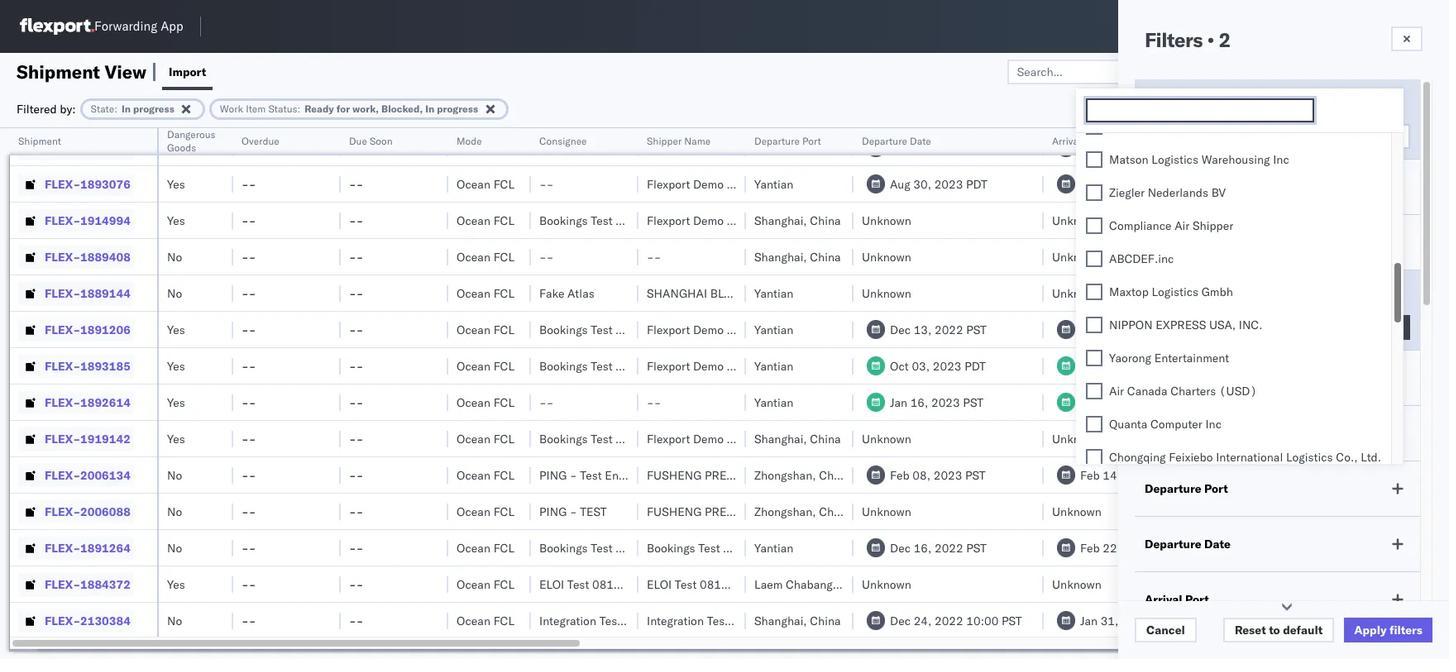 Task type: describe. For each thing, give the bounding box(es) containing it.
china for flex-1889408
[[810, 249, 841, 264]]

soon
[[370, 135, 393, 147]]

2023 right 09,
[[1391, 249, 1420, 264]]

0 vertical spatial jan 16, 2023 pst
[[1080, 322, 1174, 337]]

pst down trial shipper hector
[[1156, 140, 1177, 155]]

feb 22, 2023 pst
[[1080, 540, 1176, 555]]

gmbh
[[1201, 284, 1233, 299]]

3 co. from the top
[[770, 213, 787, 228]]

nederlands
[[1148, 185, 1208, 200]]

import button
[[162, 53, 213, 90]]

jan up 'nov'
[[1350, 322, 1367, 337]]

shipper name inside button
[[647, 135, 711, 147]]

consignee for 1911466
[[616, 140, 671, 155]]

jun
[[1350, 613, 1368, 628]]

10:00
[[966, 613, 999, 628]]

apply filters button
[[1344, 618, 1432, 643]]

30, for jan
[[1370, 213, 1388, 228]]

nippon
[[1109, 317, 1153, 332]]

feb up jan 23, 2023 pst
[[1350, 504, 1369, 519]]

fcl for flex-1884372
[[493, 577, 514, 592]]

arrival for arrival date
[[1052, 135, 1081, 147]]

31, for jan
[[1101, 613, 1119, 628]]

yes for flex-1892614
[[167, 395, 185, 410]]

2023 down matson
[[1125, 177, 1153, 191]]

aug for aug 31, 2023 pdt
[[1080, 177, 1101, 191]]

port down feixiebo at the right
[[1204, 481, 1228, 496]]

fcl for flex-1891206
[[493, 322, 514, 337]]

1 081801 from the left
[[592, 577, 635, 592]]

ltd for test
[[795, 504, 815, 519]]

flex-1889144 button
[[18, 282, 134, 305]]

nippon express usa, inc.
[[1109, 317, 1263, 332]]

no for flex-1891264
[[167, 540, 182, 555]]

23,
[[1370, 540, 1388, 555]]

bookings for flex-1891264
[[539, 540, 588, 555]]

pst up the 'arrival port'
[[1155, 540, 1176, 555]]

jan down jan 09, 2023 pst
[[1350, 286, 1367, 301]]

jan down oct 03, 2023 pdt
[[890, 395, 907, 410]]

air canada charters (usd)
[[1109, 384, 1257, 398]]

flex-1919142 button
[[18, 427, 134, 450]]

pst up dec 04, 2023 pst
[[1426, 359, 1446, 373]]

fusheng for ping - test
[[647, 504, 702, 519]]

Search... text field
[[1007, 59, 1187, 84]]

4 resize handle column header from the left
[[428, 128, 448, 659]]

flex-1892614
[[45, 395, 131, 410]]

pst up yaorong entertainment
[[1153, 322, 1174, 337]]

state for state : in progress
[[91, 102, 114, 115]]

2006134
[[80, 468, 131, 483]]

jan 13, 2023 pst
[[1350, 286, 1443, 301]]

ziegler
[[1109, 185, 1145, 200]]

2023 up jan 09, 2023 pst
[[1391, 213, 1420, 228]]

fcl for flex-1911466
[[493, 140, 514, 155]]

2023 right 06,
[[1393, 431, 1422, 446]]

2023 down jan 09, 2023 pst
[[1391, 286, 1420, 301]]

pst up nov 20, 2023 pst at the bottom right of the page
[[1423, 322, 1443, 337]]

blocked,
[[381, 102, 423, 115]]

16, for feb
[[914, 540, 932, 555]]

ziegler nederlands bv
[[1109, 185, 1226, 200]]

flex-2130384
[[45, 613, 131, 628]]

overdue
[[242, 135, 279, 147]]

0 vertical spatial 16,
[[1101, 322, 1119, 337]]

2 yantian from the top
[[754, 286, 793, 301]]

in progress button
[[1145, 124, 1410, 149]]

2023 up jan 23, 2023 pst
[[1393, 504, 1422, 519]]

2
[[1219, 27, 1231, 52]]

test for flex-1914994
[[591, 213, 613, 228]]

in inside "in progress" button
[[1163, 129, 1174, 144]]

flex-1889408 button
[[18, 245, 134, 268]]

flex-2006088 button
[[18, 500, 134, 523]]

pst up jan 09, 2023 pst
[[1423, 213, 1443, 228]]

flex-1893076 button
[[18, 172, 134, 196]]

angeles, for jan 17, 2023 pst
[[1264, 395, 1309, 410]]

3 demo from the top
[[693, 213, 724, 228]]

test for flex-1919142
[[591, 431, 613, 446]]

pst down feb 06, 2023 pst
[[1425, 468, 1445, 483]]

1 horizontal spatial jan 17, 2023 pst
[[1350, 322, 1443, 337]]

abcdef.inc
[[1109, 251, 1174, 266]]

zhongshan, china for ping - test
[[754, 504, 850, 519]]

status
[[268, 102, 297, 115]]

0 vertical spatial air
[[1175, 218, 1190, 233]]

1 : from the left
[[114, 102, 117, 115]]

shanghai, china for jan 30, 2023 pst
[[754, 213, 841, 228]]

2023 up nov 20, 2023 pst at the bottom right of the page
[[1391, 322, 1420, 337]]

oct for oct 04, 2023 pdt
[[1080, 359, 1099, 373]]

feb up ltd.
[[1350, 431, 1369, 446]]

name down entertainment
[[1206, 371, 1238, 385]]

mode inside button
[[457, 135, 482, 147]]

jan left 25,
[[890, 140, 907, 155]]

pst down jan 30, 2023 pst
[[1423, 249, 1443, 264]]

pst down feixiebo at the right
[[1155, 468, 1176, 483]]

2023 down trial
[[1125, 140, 1153, 155]]

pst up "10:00"
[[966, 540, 987, 555]]

pst up jan 27, 2023 pst
[[1423, 540, 1443, 555]]

flexport for dec
[[647, 322, 690, 337]]

2023 down chongqing
[[1124, 468, 1152, 483]]

hector
[[1178, 119, 1214, 134]]

06,
[[1372, 431, 1390, 446]]

ocean for 1893185
[[457, 359, 490, 373]]

2023 up canada at the bottom right
[[1123, 359, 1152, 373]]

dec for dec 04, 2023 pst
[[1350, 395, 1370, 410]]

pst down oct 03, 2023 pdt
[[963, 395, 983, 410]]

pst right 17:30
[[1189, 613, 1209, 628]]

feb down ltd.
[[1350, 468, 1369, 483]]

2023 right '23,'
[[1391, 540, 1420, 555]]

flexport for jan
[[647, 140, 690, 155]]

fcl for flex-2006088
[[493, 504, 514, 519]]

port up 17:30
[[1185, 592, 1209, 607]]

netherlands
[[1304, 613, 1369, 628]]

ca for jan 16, 2023 pst
[[1312, 322, 1328, 337]]

pst right "10:00"
[[1002, 613, 1022, 628]]

departure port button
[[746, 132, 837, 148]]

test
[[580, 504, 607, 519]]

los for mar 03, 2023 pst
[[1242, 140, 1261, 155]]

feb left "22,"
[[1080, 540, 1100, 555]]

flex-1889144
[[45, 286, 131, 301]]

demo for aug 30, 2023 pdt
[[693, 177, 724, 191]]

los for jan 17, 2023 pst
[[1242, 395, 1261, 410]]

feb left 08,
[[890, 468, 910, 483]]

departure port inside button
[[754, 135, 821, 147]]

shanghai, for jan 09, 2023 pst
[[754, 249, 807, 264]]

0 horizontal spatial in
[[122, 102, 131, 115]]

final
[[1242, 135, 1264, 147]]

2023 right 19,
[[1392, 613, 1420, 628]]

default
[[1283, 623, 1323, 638]]

final port
[[1242, 135, 1286, 147]]

compliance  air shipper
[[1109, 218, 1233, 233]]

pst down jan 09, 2023 pst
[[1423, 286, 1443, 301]]

client
[[1145, 235, 1178, 250]]

1893076
[[80, 177, 131, 191]]

jan up jan 09, 2023 pst
[[1350, 213, 1367, 228]]

precision for ping - test
[[705, 504, 766, 519]]

1 vertical spatial jan 16, 2023 pst
[[890, 395, 983, 410]]

jun 19, 2023 pdt
[[1350, 613, 1445, 628]]

warehousing
[[1201, 152, 1270, 167]]

6 co. from the top
[[770, 431, 787, 446]]

angeles, for jan 16, 2023 pst
[[1264, 322, 1309, 337]]

resize handle column header for dangerous goods
[[213, 128, 233, 659]]

pst up quanta computer inc
[[1153, 395, 1174, 410]]

resize handle column header for shipment
[[137, 128, 157, 659]]

ltd for test
[[795, 468, 815, 483]]

matson logistics warehousing inc
[[1109, 152, 1289, 167]]

2 vertical spatial logistics
[[1286, 450, 1333, 465]]

forwarding app
[[94, 19, 183, 34]]

progress inside "in progress" button
[[1176, 129, 1224, 144]]

departure inside button
[[754, 135, 800, 147]]

los for jan 16, 2023 pst
[[1242, 322, 1261, 337]]

08,
[[913, 468, 931, 483]]

flex- for 1893185
[[45, 359, 80, 373]]

•
[[1207, 27, 1214, 52]]

ocean fcl for flex-2006088
[[457, 504, 514, 519]]

cancel
[[1146, 623, 1185, 638]]

china for flex-1919142
[[810, 431, 841, 446]]

ocean for 1914994
[[457, 213, 490, 228]]

by:
[[60, 101, 76, 116]]

shipment for shipment view
[[17, 60, 100, 83]]

departure date button
[[854, 132, 1027, 148]]

state : in progress
[[91, 102, 174, 115]]

2023 down nov 20, 2023 pst at the bottom right of the page
[[1394, 395, 1423, 410]]

usa,
[[1209, 317, 1236, 332]]

flex-1884372
[[45, 577, 131, 592]]

09,
[[1370, 249, 1388, 264]]

quanta computer inc
[[1109, 417, 1222, 431]]

shanghai, for feb 06, 2023 pst
[[754, 431, 807, 446]]

1 horizontal spatial progress
[[437, 102, 478, 115]]

reset to default button
[[1223, 618, 1334, 643]]

entity
[[605, 468, 636, 483]]

yantian for jan 16, 2023 pst
[[754, 395, 793, 410]]

feb left delivery
[[1350, 140, 1369, 155]]

filters
[[1389, 623, 1423, 638]]

feb down quoted
[[1350, 177, 1369, 191]]

thailand
[[839, 577, 885, 592]]

shipment for shipment
[[18, 135, 61, 147]]

flex-1914994 button
[[18, 209, 134, 232]]

resize handle column header for final port
[[1322, 128, 1342, 659]]

ping - test entity
[[539, 468, 636, 483]]

2023 right 08,
[[934, 468, 962, 483]]

2 vertical spatial 27,
[[1370, 577, 1388, 592]]

fcl for flex-1889144
[[493, 286, 514, 301]]

jan left 'nippon'
[[1080, 322, 1098, 337]]

fcl for flex-1893185
[[493, 359, 514, 373]]

bookings for flex-1919142
[[539, 431, 588, 446]]

feb 08, 2023 pst
[[890, 468, 986, 483]]

ca for jan 17, 2023 pst
[[1312, 395, 1328, 410]]

1 eloi from the left
[[539, 577, 564, 592]]

2023 down feb 06, 2023 pst
[[1393, 468, 1422, 483]]

3 flexport from the top
[[647, 213, 690, 228]]

1 vertical spatial 17,
[[1101, 395, 1119, 410]]

ocean for 1889144
[[457, 286, 490, 301]]

pst up oct 03, 2023 pdt
[[966, 322, 987, 337]]

exception
[[1304, 64, 1358, 79]]

1 vertical spatial departure port
[[1145, 481, 1228, 496]]

dec 24, 2022 10:00 pst
[[890, 613, 1022, 628]]

2023 up jun 19, 2023 pdt
[[1391, 577, 1420, 592]]

2023 right "22,"
[[1124, 540, 1152, 555]]

flex-2006134
[[45, 468, 131, 483]]

shanghai, china for jun 19, 2023 pdt
[[754, 613, 841, 628]]

24,
[[914, 613, 932, 628]]

jan up jun
[[1350, 577, 1367, 592]]

2023 right 25,
[[931, 140, 960, 155]]

2023 up yaorong
[[1122, 322, 1150, 337]]

feb 27, 2023 pst for phoenix
[[1350, 504, 1445, 519]]

logistics for maxtop
[[1152, 284, 1198, 299]]

flex- for 1919142
[[45, 431, 80, 446]]

shanghai, for jan 30, 2023 pst
[[754, 213, 807, 228]]

zhongshan, china for ping - test entity
[[754, 468, 850, 483]]

fusheng precision co., ltd for ping - test entity
[[647, 468, 815, 483]]

flex-2006088
[[45, 504, 131, 519]]

flex-1889408
[[45, 249, 131, 264]]

no for flex-2006134
[[167, 468, 182, 483]]

13, for 2022
[[914, 322, 932, 337]]

1884372
[[80, 577, 131, 592]]

bookings test consignee for oct 03, 2023 pdt
[[539, 359, 671, 373]]

ocean for 1911466
[[457, 140, 490, 155]]

pst up jan 23, 2023 pst
[[1425, 504, 1445, 519]]

jan left 09,
[[1350, 249, 1367, 264]]

forwarding app link
[[20, 18, 183, 35]]

angeles, for mar 03, 2023 pst
[[1264, 140, 1309, 155]]

name down compliance  air shipper
[[1181, 235, 1213, 250]]

6 flexport demo shipper co. from the top
[[647, 431, 787, 446]]

chongqing feixiebo international logistics co., ltd.
[[1109, 450, 1381, 465]]

2023 right 20,
[[1394, 359, 1423, 373]]

nov
[[1350, 359, 1370, 373]]

jan 09, 2023 pst
[[1350, 249, 1443, 264]]

filters • 2
[[1145, 27, 1231, 52]]

bv
[[1211, 185, 1226, 200]]

1914994
[[80, 213, 131, 228]]

yantian for aug 30, 2023 pdt
[[754, 177, 793, 191]]

reset to default
[[1235, 623, 1323, 638]]

co. for aug
[[770, 177, 787, 191]]

flex- for 1911466
[[45, 140, 80, 155]]

ping for ping - test entity
[[539, 468, 567, 483]]

2006088
[[80, 504, 131, 519]]

1 vertical spatial inc
[[1205, 417, 1222, 431]]

maxtop logistics gmbh
[[1109, 284, 1233, 299]]

flexport demo shipper co. for oct
[[647, 359, 787, 373]]

pdt for oct 04, 2023 pdt
[[1155, 359, 1176, 373]]

flex- for 2130384
[[45, 613, 80, 628]]

30, for aug
[[913, 177, 931, 191]]

16, for jan
[[910, 395, 928, 410]]

jan 25, 2023 pst
[[890, 140, 983, 155]]

logistics for matson
[[1152, 152, 1198, 167]]



Task type: vqa. For each thing, say whether or not it's contained in the screenshot.
Shipment Tags
no



Task type: locate. For each thing, give the bounding box(es) containing it.
0 horizontal spatial 081801
[[592, 577, 635, 592]]

yaorong entertainment
[[1109, 350, 1229, 365]]

3 no from the top
[[167, 286, 182, 301]]

1 horizontal spatial inc
[[1273, 152, 1289, 167]]

flex- up flex-1889408 button
[[45, 213, 80, 228]]

for
[[336, 102, 350, 115]]

feb left 14,
[[1080, 468, 1100, 483]]

2023 left 17:30
[[1122, 613, 1150, 628]]

2 eloi from the left
[[647, 577, 672, 592]]

0 vertical spatial inc
[[1273, 152, 1289, 167]]

yantian for oct 03, 2023 pdt
[[754, 359, 793, 373]]

2 vertical spatial ltd
[[795, 504, 815, 519]]

no
[[167, 140, 182, 155], [167, 249, 182, 264], [167, 286, 182, 301], [167, 468, 182, 483], [167, 504, 182, 519], [167, 540, 182, 555], [167, 613, 182, 628]]

pst up jan 30, 2023 pst
[[1425, 177, 1445, 191]]

ca for aug 31, 2023 pdt
[[1312, 177, 1328, 191]]

5 yantian from the top
[[754, 395, 793, 410]]

2023 right quoted
[[1393, 140, 1422, 155]]

ocean fcl for flex-1889144
[[457, 286, 514, 301]]

03, down dec 13, 2022 pst
[[912, 359, 930, 373]]

5 resize handle column header from the left
[[511, 128, 531, 659]]

dec up oct 03, 2023 pdt
[[890, 322, 911, 337]]

17:30
[[1153, 613, 1186, 628]]

yes right the 1893185
[[167, 359, 185, 373]]

1 vertical spatial zhongshan,
[[754, 504, 816, 519]]

dec for dec 16, 2022 pst
[[890, 540, 911, 555]]

0 horizontal spatial 30,
[[913, 177, 931, 191]]

bookings test consignee for jan 25, 2023 pst
[[539, 140, 671, 155]]

filtered
[[17, 101, 57, 116]]

0 vertical spatial ltd
[[799, 286, 819, 301]]

1 horizontal spatial mode
[[1145, 179, 1176, 194]]

2023 up the quanta
[[1122, 395, 1150, 410]]

dec for dec 13, 2022 pst
[[890, 322, 911, 337]]

2 co. from the top
[[770, 177, 787, 191]]

co. for jan
[[770, 140, 787, 155]]

ping left the test
[[539, 504, 567, 519]]

1 vertical spatial 30,
[[1370, 213, 1388, 228]]

0 vertical spatial 17,
[[1370, 322, 1388, 337]]

chongqing
[[1109, 450, 1166, 465]]

port right ningbo
[[802, 135, 821, 147]]

flex- down flex-1914994 button
[[45, 249, 80, 264]]

bookings for flex-1891206
[[539, 322, 588, 337]]

co., for ping - test
[[769, 504, 792, 519]]

1 vertical spatial 03,
[[912, 359, 930, 373]]

fusheng right entity
[[647, 468, 702, 483]]

0 horizontal spatial state
[[91, 102, 114, 115]]

feb 02, 2023 pst for pdt
[[1350, 177, 1445, 191]]

1 horizontal spatial air
[[1175, 218, 1190, 233]]

pst right 08,
[[965, 468, 986, 483]]

0 horizontal spatial 17,
[[1101, 395, 1119, 410]]

aug 30, 2023 pdt
[[890, 177, 987, 191]]

consignee button
[[531, 132, 622, 148]]

7 ocean from the top
[[457, 359, 490, 373]]

flex- for 2006134
[[45, 468, 80, 483]]

fcl for flex-1919142
[[493, 431, 514, 446]]

1 vertical spatial ping
[[539, 504, 567, 519]]

1 vertical spatial air
[[1109, 384, 1124, 398]]

1 horizontal spatial 17,
[[1370, 322, 1388, 337]]

12 fcl from the top
[[493, 540, 514, 555]]

12 ocean from the top
[[457, 540, 490, 555]]

10 fcl from the top
[[493, 468, 514, 483]]

feb 27, 2023 pst for los angeles, ca
[[1350, 468, 1445, 483]]

co. for dec
[[770, 322, 787, 337]]

0 vertical spatial feb 02, 2023 pst
[[1350, 140, 1445, 155]]

name up usa,
[[1191, 290, 1223, 305]]

13, up oct 03, 2023 pdt
[[914, 322, 932, 337]]

yaorong
[[1109, 350, 1151, 365]]

1892614
[[80, 395, 131, 410]]

feb 27, 2023 pst
[[1350, 468, 1445, 483], [1350, 504, 1445, 519]]

0 vertical spatial jan 17, 2023 pst
[[1350, 322, 1443, 337]]

1 vertical spatial 04,
[[1373, 395, 1391, 410]]

shipment view
[[17, 60, 146, 83]]

flex- up flex-2006134 button
[[45, 431, 80, 446]]

4 flexport demo shipper co. from the top
[[647, 322, 787, 337]]

5 flex- from the top
[[45, 286, 80, 301]]

11 flex- from the top
[[45, 504, 80, 519]]

8 flex- from the top
[[45, 395, 80, 410]]

1893185
[[80, 359, 131, 373]]

1 horizontal spatial departure port
[[1145, 481, 1228, 496]]

1 vertical spatial zhongshan, china
[[754, 504, 850, 519]]

no for flex-2006088
[[167, 504, 182, 519]]

ocean for 1889408
[[457, 249, 490, 264]]

0 horizontal spatial inc
[[1205, 417, 1222, 431]]

ningbo
[[754, 140, 792, 155]]

shipment button
[[10, 132, 141, 148]]

1 vertical spatial 16,
[[910, 395, 928, 410]]

0 vertical spatial 27,
[[1372, 468, 1390, 483]]

03, for mar
[[1104, 140, 1122, 155]]

2 02, from the top
[[1372, 177, 1390, 191]]

2 vertical spatial co.,
[[769, 504, 792, 519]]

work item status : ready for work, blocked, in progress
[[220, 102, 478, 115]]

20,
[[1373, 359, 1391, 373]]

ocean for 1893076
[[457, 177, 490, 191]]

10 resize handle column header from the left
[[1214, 128, 1234, 659]]

0 horizontal spatial :
[[114, 102, 117, 115]]

departure date up the 'arrival port'
[[1145, 537, 1230, 552]]

2 eloi test 081801 from the left
[[647, 577, 743, 592]]

jan left cancel
[[1080, 613, 1098, 628]]

2 los from the top
[[1242, 177, 1261, 191]]

arrival date button
[[1044, 132, 1217, 148]]

dec left '24,'
[[890, 613, 911, 628]]

6 ocean fcl from the top
[[457, 322, 514, 337]]

0 horizontal spatial oct
[[890, 359, 909, 373]]

feb 27, 2023 pst up jan 23, 2023 pst
[[1350, 504, 1445, 519]]

in left hector at the right top of the page
[[1163, 129, 1174, 144]]

2022 for 13,
[[935, 322, 963, 337]]

ocean for 1891264
[[457, 540, 490, 555]]

name left ningbo
[[684, 135, 711, 147]]

0 vertical spatial 30,
[[913, 177, 931, 191]]

flex- up flex-1893076 button
[[45, 140, 80, 155]]

apply filters
[[1354, 623, 1423, 638]]

2 ping from the top
[[539, 504, 567, 519]]

no for flex-1911466
[[167, 140, 182, 155]]

arrival inside button
[[1052, 135, 1081, 147]]

31, for aug
[[1104, 177, 1122, 191]]

in
[[122, 102, 131, 115], [425, 102, 434, 115], [1163, 129, 1174, 144]]

1 los from the top
[[1242, 140, 1261, 155]]

02, for mar 03, 2023 pst
[[1372, 140, 1390, 155]]

0 vertical spatial feb 27, 2023 pst
[[1350, 468, 1445, 483]]

phoenix
[[1242, 504, 1284, 519]]

express
[[1156, 317, 1206, 332]]

pst right delivery
[[1425, 140, 1445, 155]]

pst down nov 20, 2023 pst at the bottom right of the page
[[1426, 395, 1447, 410]]

2 vertical spatial 16,
[[914, 540, 932, 555]]

1 vertical spatial fusheng
[[647, 504, 702, 519]]

081801 down the test
[[592, 577, 635, 592]]

None checkbox
[[1086, 118, 1102, 135], [1086, 184, 1102, 201], [1086, 251, 1102, 267], [1086, 284, 1102, 300], [1086, 383, 1102, 399], [1086, 118, 1102, 135], [1086, 184, 1102, 201], [1086, 251, 1102, 267], [1086, 284, 1102, 300], [1086, 383, 1102, 399]]

2 ocean fcl from the top
[[457, 177, 514, 191]]

co., for fake atlas
[[772, 286, 796, 301]]

6 demo from the top
[[693, 431, 724, 446]]

zhongshan, for ping - test entity
[[754, 468, 816, 483]]

1 horizontal spatial aug
[[1080, 177, 1101, 191]]

1 yantian from the top
[[754, 177, 793, 191]]

4 demo from the top
[[693, 322, 724, 337]]

1 horizontal spatial jan 16, 2023 pst
[[1080, 322, 1174, 337]]

flex- for 1893076
[[45, 177, 80, 191]]

aug
[[890, 177, 910, 191], [1080, 177, 1101, 191]]

2022 up oct 03, 2023 pdt
[[935, 322, 963, 337]]

6 yantian from the top
[[754, 540, 793, 555]]

1 horizontal spatial 03,
[[1104, 140, 1122, 155]]

0 horizontal spatial arrival
[[1052, 135, 1081, 147]]

resize handle column header
[[137, 128, 157, 659], [213, 128, 233, 659], [321, 128, 341, 659], [428, 128, 448, 659], [511, 128, 531, 659], [619, 128, 638, 659], [726, 128, 746, 659], [834, 128, 854, 659], [1024, 128, 1044, 659], [1214, 128, 1234, 659], [1322, 128, 1342, 659]]

2 feb 02, 2023 pst from the top
[[1350, 177, 1445, 191]]

logistics down the in progress
[[1152, 152, 1198, 167]]

fusheng up bookings test shipper china
[[647, 504, 702, 519]]

laem chabang, thailand
[[754, 577, 885, 592]]

eloi test 081801 down the test
[[539, 577, 635, 592]]

16,
[[1101, 322, 1119, 337], [910, 395, 928, 410], [914, 540, 932, 555]]

los for aug 31, 2023 pdt
[[1242, 177, 1261, 191]]

trial
[[1109, 119, 1132, 134]]

dec down 'nov'
[[1350, 395, 1370, 410]]

1 flexport from the top
[[647, 140, 690, 155]]

zhongshan, for ping - test
[[754, 504, 816, 519]]

0 vertical spatial 13,
[[1370, 286, 1388, 301]]

1 aug from the left
[[890, 177, 910, 191]]

2 horizontal spatial progress
[[1176, 129, 1224, 144]]

jan 17, 2023 pst down jan 13, 2023 pst
[[1350, 322, 1443, 337]]

4 shanghai, china from the top
[[754, 613, 841, 628]]

2 bookings test consignee from the top
[[539, 213, 671, 228]]

flex- inside button
[[45, 504, 80, 519]]

inc
[[1273, 152, 1289, 167], [1205, 417, 1222, 431]]

resize handle column header for shipper name
[[726, 128, 746, 659]]

5 yes from the top
[[167, 395, 185, 410]]

1 oct from the left
[[890, 359, 909, 373]]

0 horizontal spatial departure date
[[862, 135, 931, 147]]

yes right 1891206
[[167, 322, 185, 337]]

1 eloi test 081801 from the left
[[539, 577, 635, 592]]

departure
[[754, 135, 800, 147], [862, 135, 907, 147], [1145, 481, 1201, 496], [1145, 537, 1201, 552]]

5 demo from the top
[[693, 359, 724, 373]]

maxtop
[[1109, 284, 1149, 299]]

shanghai bluetech co., ltd
[[647, 286, 819, 301]]

04, for oct
[[1102, 359, 1120, 373]]

081801 down bookings test shipper china
[[700, 577, 743, 592]]

Search Shipments (/) text field
[[1132, 14, 1292, 39]]

1 horizontal spatial oct
[[1080, 359, 1099, 373]]

pst
[[963, 140, 983, 155], [1156, 140, 1177, 155], [1425, 140, 1445, 155], [1425, 177, 1445, 191], [1423, 213, 1443, 228], [1423, 249, 1443, 264], [1423, 286, 1443, 301], [966, 322, 987, 337], [1153, 322, 1174, 337], [1423, 322, 1443, 337], [1426, 359, 1446, 373], [963, 395, 983, 410], [1153, 395, 1174, 410], [1426, 395, 1447, 410], [1425, 431, 1445, 446], [965, 468, 986, 483], [1155, 468, 1176, 483], [1425, 468, 1445, 483], [1425, 504, 1445, 519], [966, 540, 987, 555], [1155, 540, 1176, 555], [1423, 540, 1443, 555], [1423, 577, 1443, 592], [1002, 613, 1022, 628], [1189, 613, 1209, 628]]

trial shipper hector
[[1109, 119, 1214, 134]]

16, down oct 03, 2023 pdt
[[910, 395, 928, 410]]

3 yes from the top
[[167, 322, 185, 337]]

0 horizontal spatial 03,
[[912, 359, 930, 373]]

feb 27, 2023 pst down ltd.
[[1350, 468, 1445, 483]]

9 resize handle column header from the left
[[1024, 128, 1044, 659]]

pst down dec 04, 2023 pst
[[1425, 431, 1445, 446]]

oct left yaorong
[[1080, 359, 1099, 373]]

12 ocean fcl from the top
[[457, 540, 514, 555]]

3 resize handle column header from the left
[[321, 128, 341, 659]]

demo
[[693, 140, 724, 155], [693, 177, 724, 191], [693, 213, 724, 228], [693, 322, 724, 337], [693, 359, 724, 373], [693, 431, 724, 446]]

work
[[220, 102, 243, 115]]

4 los angeles, ca from the top
[[1242, 395, 1328, 410]]

state right the by:
[[91, 102, 114, 115]]

departure date
[[862, 135, 931, 147], [1145, 537, 1230, 552]]

2 angeles, from the top
[[1264, 177, 1309, 191]]

chabang,
[[786, 577, 836, 592]]

los angeles, ca for feb 14, 2023 pst
[[1242, 468, 1328, 483]]

2022
[[935, 322, 963, 337], [935, 540, 963, 555], [935, 613, 963, 628]]

2 zhongshan, china from the top
[[754, 504, 850, 519]]

5 los angeles, ca from the top
[[1242, 468, 1328, 483]]

bookings
[[539, 140, 588, 155], [539, 213, 588, 228], [539, 322, 588, 337], [539, 359, 588, 373], [539, 431, 588, 446], [539, 540, 588, 555], [647, 540, 695, 555]]

2 : from the left
[[297, 102, 300, 115]]

1 vertical spatial 27,
[[1372, 504, 1390, 519]]

9 ocean from the top
[[457, 431, 490, 446]]

ocean fcl for flex-1889408
[[457, 249, 514, 264]]

app
[[161, 19, 183, 34]]

pdt for aug 31, 2023 pdt
[[1156, 177, 1178, 191]]

3 fcl from the top
[[493, 213, 514, 228]]

flexport. image
[[20, 18, 94, 35]]

6 bookings test consignee from the top
[[539, 540, 671, 555]]

1 zhongshan, from the top
[[754, 468, 816, 483]]

1 vertical spatial feb 27, 2023 pst
[[1350, 504, 1445, 519]]

0 vertical spatial 04,
[[1102, 359, 1120, 373]]

--
[[242, 104, 256, 119], [349, 104, 363, 119], [242, 140, 256, 155], [349, 140, 363, 155], [242, 177, 256, 191], [349, 177, 363, 191], [539, 177, 554, 191], [242, 213, 256, 228], [349, 213, 363, 228], [242, 249, 256, 264], [349, 249, 363, 264], [539, 249, 554, 264], [647, 249, 661, 264], [242, 286, 256, 301], [349, 286, 363, 301], [242, 322, 256, 337], [349, 322, 363, 337], [242, 359, 256, 373], [349, 359, 363, 373], [242, 395, 256, 410], [349, 395, 363, 410], [539, 395, 554, 410], [647, 395, 661, 410], [242, 431, 256, 446], [349, 431, 363, 446], [242, 468, 256, 483], [349, 468, 363, 483], [242, 504, 256, 519], [349, 504, 363, 519], [242, 540, 256, 555], [349, 540, 363, 555], [242, 577, 256, 592], [349, 577, 363, 592], [242, 613, 256, 628], [349, 613, 363, 628]]

jan
[[890, 140, 907, 155], [1350, 213, 1367, 228], [1350, 249, 1367, 264], [1350, 286, 1367, 301], [1080, 322, 1098, 337], [1350, 322, 1367, 337], [890, 395, 907, 410], [1080, 395, 1098, 410], [1350, 540, 1367, 555], [1350, 577, 1367, 592], [1080, 613, 1098, 628]]

1 vertical spatial jan 17, 2023 pst
[[1080, 395, 1174, 410]]

2023 down dec 13, 2022 pst
[[933, 359, 961, 373]]

1 vertical spatial 02,
[[1372, 177, 1390, 191]]

0 vertical spatial 02,
[[1372, 140, 1390, 155]]

0 horizontal spatial eloi test 081801
[[539, 577, 635, 592]]

eloi test 081801 down bookings test shipper china
[[647, 577, 743, 592]]

jan left '23,'
[[1350, 540, 1367, 555]]

0 horizontal spatial departure port
[[754, 135, 821, 147]]

quanta
[[1109, 417, 1147, 431]]

pdt for aug 30, 2023 pdt
[[966, 177, 987, 191]]

computer
[[1150, 417, 1202, 431]]

3 angeles, from the top
[[1264, 322, 1309, 337]]

0 vertical spatial departure port
[[754, 135, 821, 147]]

co.,
[[772, 286, 796, 301], [769, 468, 792, 483], [769, 504, 792, 519]]

no for flex-1889144
[[167, 286, 182, 301]]

1 vertical spatial shipper name
[[1145, 290, 1223, 305]]

state up trial shipper hector
[[1145, 99, 1174, 114]]

fcl for flex-2006134
[[493, 468, 514, 483]]

2 precision from the top
[[705, 504, 766, 519]]

1 vertical spatial arrival
[[1145, 592, 1182, 607]]

2 los angeles, ca from the top
[[1242, 177, 1328, 191]]

0 horizontal spatial aug
[[890, 177, 910, 191]]

flex- down 'flex-1891264' button
[[45, 577, 80, 592]]

pdt down jan 25, 2023 pst
[[966, 177, 987, 191]]

los angeles, ca for jan 16, 2023 pst
[[1242, 322, 1328, 337]]

jan 31, 2023 17:30 pst
[[1080, 613, 1209, 628]]

oct
[[890, 359, 909, 373], [1080, 359, 1099, 373]]

flex-1893185
[[45, 359, 131, 373]]

7 flex- from the top
[[45, 359, 80, 373]]

2 horizontal spatial in
[[1163, 129, 1174, 144]]

1 vertical spatial ltd
[[795, 468, 815, 483]]

pst up aug 30, 2023 pdt
[[963, 140, 983, 155]]

4 fcl from the top
[[493, 249, 514, 264]]

1 2022 from the top
[[935, 322, 963, 337]]

departure inside button
[[862, 135, 907, 147]]

progress up mode button
[[437, 102, 478, 115]]

3 shanghai, china from the top
[[754, 431, 841, 446]]

5 ocean from the top
[[457, 286, 490, 301]]

feb 14, 2023 pst
[[1080, 468, 1176, 483]]

13, for 2023
[[1370, 286, 1388, 301]]

arrival port
[[1145, 592, 1209, 607]]

27, for phoenix
[[1372, 504, 1390, 519]]

dec 04, 2023 pst
[[1350, 395, 1447, 410]]

0 vertical spatial fusheng
[[647, 468, 702, 483]]

oct down dec 13, 2022 pst
[[890, 359, 909, 373]]

None checkbox
[[1086, 151, 1102, 168], [1086, 218, 1102, 234], [1086, 317, 1102, 333], [1086, 350, 1102, 366], [1086, 416, 1102, 433], [1086, 449, 1102, 466], [1086, 151, 1102, 168], [1086, 218, 1102, 234], [1086, 317, 1102, 333], [1086, 350, 1102, 366], [1086, 416, 1102, 433], [1086, 449, 1102, 466]]

aug down 25,
[[890, 177, 910, 191]]

1 vertical spatial mode
[[1145, 179, 1176, 194]]

feb 02, 2023 pst
[[1350, 140, 1445, 155], [1350, 177, 1445, 191]]

no for flex-2130384
[[167, 613, 182, 628]]

27, for los angeles, ca
[[1372, 468, 1390, 483]]

4 ocean fcl from the top
[[457, 249, 514, 264]]

0 horizontal spatial progress
[[133, 102, 174, 115]]

1 vertical spatial co.,
[[769, 468, 792, 483]]

0 horizontal spatial air
[[1109, 384, 1124, 398]]

ocean for 1884372
[[457, 577, 490, 592]]

ocean fcl for flex-1893185
[[457, 359, 514, 373]]

shanghai, for jun 19, 2023 pdt
[[754, 613, 807, 628]]

1 ocean fcl from the top
[[457, 140, 514, 155]]

consignee for 1891264
[[616, 540, 671, 555]]

17, up the quanta
[[1101, 395, 1119, 410]]

rotterdam, netherlands
[[1242, 613, 1369, 628]]

yes for flex-1919142
[[167, 431, 185, 446]]

consignee inside button
[[539, 135, 587, 147]]

eloi
[[539, 577, 564, 592], [647, 577, 672, 592]]

shipment inside shipment button
[[18, 135, 61, 147]]

6 flexport from the top
[[647, 431, 690, 446]]

china for flex-2006088
[[819, 504, 850, 519]]

port inside button
[[802, 135, 821, 147]]

1 resize handle column header from the left
[[137, 128, 157, 659]]

4 bookings test consignee from the top
[[539, 359, 671, 373]]

0 vertical spatial zhongshan, china
[[754, 468, 850, 483]]

0 vertical spatial ping
[[539, 468, 567, 483]]

no right 2006134
[[167, 468, 182, 483]]

flex-1892614 button
[[18, 391, 134, 414]]

04, for dec
[[1373, 395, 1391, 410]]

0 vertical spatial co.,
[[772, 286, 796, 301]]

co. for oct
[[770, 359, 787, 373]]

4 no from the top
[[167, 468, 182, 483]]

1 flexport demo shipper co. from the top
[[647, 140, 787, 155]]

1 horizontal spatial 081801
[[700, 577, 743, 592]]

ping - test
[[539, 504, 607, 519]]

1 feb 02, 2023 pst from the top
[[1350, 140, 1445, 155]]

5 co. from the top
[[770, 359, 787, 373]]

date inside quoted delivery date
[[1350, 141, 1371, 154]]

dec down feb 08, 2023 pst
[[890, 540, 911, 555]]

ca for feb 14, 2023 pst
[[1312, 468, 1328, 483]]

ocean for 1892614
[[457, 395, 490, 410]]

mode button
[[448, 132, 514, 148]]

0 horizontal spatial jan 16, 2023 pst
[[890, 395, 983, 410]]

china for flex-2006134
[[819, 468, 850, 483]]

2 demo from the top
[[693, 177, 724, 191]]

flexport for oct
[[647, 359, 690, 373]]

3 2022 from the top
[[935, 613, 963, 628]]

1 vertical spatial 2022
[[935, 540, 963, 555]]

0 horizontal spatial 04,
[[1102, 359, 1120, 373]]

2 vertical spatial 2022
[[935, 613, 963, 628]]

dec 16, 2022 pst
[[890, 540, 987, 555]]

ocean fcl for flex-2006134
[[457, 468, 514, 483]]

jan 17, 2023 pst up the quanta
[[1080, 395, 1174, 410]]

entertainment
[[1154, 350, 1229, 365]]

1 bookings test consignee from the top
[[539, 140, 671, 155]]

progress
[[133, 102, 174, 115], [437, 102, 478, 115], [1176, 129, 1224, 144]]

27, down '23,'
[[1370, 577, 1388, 592]]

14 ocean fcl from the top
[[457, 613, 514, 628]]

None text field
[[1092, 104, 1313, 118]]

ocean fcl for flex-1891264
[[457, 540, 514, 555]]

1 vertical spatial precision
[[705, 504, 766, 519]]

fcl for flex-2130384
[[493, 613, 514, 628]]

30, up 09,
[[1370, 213, 1388, 228]]

14 flex- from the top
[[45, 613, 80, 628]]

feixiebo
[[1169, 450, 1213, 465]]

port inside button
[[1267, 135, 1286, 147]]

5 fcl from the top
[[493, 286, 514, 301]]

2023 down jan 25, 2023 pst
[[934, 177, 963, 191]]

1 horizontal spatial in
[[425, 102, 434, 115]]

name inside button
[[684, 135, 711, 147]]

7 fcl from the top
[[493, 359, 514, 373]]

ocean fcl for flex-2130384
[[457, 613, 514, 628]]

0 vertical spatial shipper name
[[647, 135, 711, 147]]

2 fcl from the top
[[493, 177, 514, 191]]

0 horizontal spatial jan 17, 2023 pst
[[1080, 395, 1174, 410]]

air up client name
[[1175, 218, 1190, 233]]

4 ocean from the top
[[457, 249, 490, 264]]

bookings for flex-1914994
[[539, 213, 588, 228]]

5 bookings test consignee from the top
[[539, 431, 671, 446]]

1 vertical spatial logistics
[[1152, 284, 1198, 299]]

6 flex- from the top
[[45, 322, 80, 337]]

flex- down flex-2006134 button
[[45, 504, 80, 519]]

0 horizontal spatial eloi
[[539, 577, 564, 592]]

1 vertical spatial 31,
[[1101, 613, 1119, 628]]

2 ca from the top
[[1312, 177, 1328, 191]]

16, up '24,'
[[914, 540, 932, 555]]

9 fcl from the top
[[493, 431, 514, 446]]

0 vertical spatial shipment
[[17, 60, 100, 83]]

shipment
[[17, 60, 100, 83], [18, 135, 61, 147]]

pdt
[[966, 177, 987, 191], [1156, 177, 1178, 191], [964, 359, 986, 373], [1155, 359, 1176, 373], [1423, 613, 1445, 628]]

4 yantian from the top
[[754, 359, 793, 373]]

2023 down oct 03, 2023 pdt
[[931, 395, 960, 410]]

fake atlas
[[539, 286, 594, 301]]

1 horizontal spatial departure date
[[1145, 537, 1230, 552]]

jan 16, 2023 pst down oct 03, 2023 pdt
[[890, 395, 983, 410]]

demo for jan 25, 2023 pst
[[693, 140, 724, 155]]

1 yes from the top
[[167, 177, 185, 191]]

1 horizontal spatial eloi test 081801
[[647, 577, 743, 592]]

flexport
[[647, 140, 690, 155], [647, 177, 690, 191], [647, 213, 690, 228], [647, 322, 690, 337], [647, 359, 690, 373], [647, 431, 690, 446]]

feb 06, 2023 pst
[[1350, 431, 1445, 446]]

mar 03, 2023 pst
[[1080, 140, 1177, 155]]

flexport for aug
[[647, 177, 690, 191]]

eloi down the ping - test
[[539, 577, 564, 592]]

shipment down filtered
[[18, 135, 61, 147]]

2023 up jan 30, 2023 pst
[[1393, 177, 1422, 191]]

10 flex- from the top
[[45, 468, 80, 483]]

1 vertical spatial 13,
[[914, 322, 932, 337]]

feb
[[1350, 140, 1369, 155], [1350, 177, 1369, 191], [1350, 431, 1369, 446], [890, 468, 910, 483], [1080, 468, 1100, 483], [1350, 468, 1369, 483], [1350, 504, 1369, 519], [1080, 540, 1100, 555]]

fcl for flex-1914994
[[493, 213, 514, 228]]

due soon
[[349, 135, 393, 147]]

5 ca from the top
[[1312, 468, 1328, 483]]

shanghai, china for jan 09, 2023 pst
[[754, 249, 841, 264]]

flex- down flex-1884372 button
[[45, 613, 80, 628]]

1 horizontal spatial 13,
[[1370, 286, 1388, 301]]

fake
[[539, 286, 564, 301]]

3 flexport demo shipper co. from the top
[[647, 213, 787, 228]]

1 precision from the top
[[705, 468, 766, 483]]

1 co. from the top
[[770, 140, 787, 155]]

10 ocean from the top
[[457, 468, 490, 483]]

0 vertical spatial departure date
[[862, 135, 931, 147]]

co., for ping - test entity
[[769, 468, 792, 483]]

13 ocean from the top
[[457, 577, 490, 592]]

0 horizontal spatial shipper name
[[647, 135, 711, 147]]

1 horizontal spatial 30,
[[1370, 213, 1388, 228]]

4 shanghai, from the top
[[754, 613, 807, 628]]

: down the view
[[114, 102, 117, 115]]

date inside button
[[910, 135, 931, 147]]

oct 04, 2023 pdt
[[1080, 359, 1176, 373]]

1 horizontal spatial state
[[1145, 99, 1174, 114]]

pst up jun 19, 2023 pdt
[[1423, 577, 1443, 592]]

5 los from the top
[[1242, 468, 1261, 483]]

7 ocean fcl from the top
[[457, 359, 514, 373]]

flex- up flex-1891206 button
[[45, 286, 80, 301]]

27, down ltd.
[[1372, 468, 1390, 483]]

flex-1911466 button
[[18, 136, 134, 159]]

0 horizontal spatial 13,
[[914, 322, 932, 337]]

0 horizontal spatial mode
[[457, 135, 482, 147]]

flex- down flex-2006088 button
[[45, 540, 80, 555]]

16, up yaorong
[[1101, 322, 1119, 337]]

04, down 20,
[[1373, 395, 1391, 410]]

los angeles, ca
[[1242, 140, 1328, 155], [1242, 177, 1328, 191], [1242, 322, 1328, 337], [1242, 395, 1328, 410], [1242, 468, 1328, 483]]

yes for flex-1884372
[[167, 577, 185, 592]]

jan down oct 04, 2023 pdt
[[1080, 395, 1098, 410]]

7 no from the top
[[167, 613, 182, 628]]

5 flexport from the top
[[647, 359, 690, 373]]

04, down 'nippon'
[[1102, 359, 1120, 373]]

los angeles, ca for aug 31, 2023 pdt
[[1242, 177, 1328, 191]]

progress up matson logistics warehousing inc
[[1176, 129, 1224, 144]]

8 ocean from the top
[[457, 395, 490, 410]]

1891264
[[80, 540, 131, 555]]

precision for ping - test entity
[[705, 468, 766, 483]]

14 ocean from the top
[[457, 613, 490, 628]]

los for feb 14, 2023 pst
[[1242, 468, 1261, 483]]

0 vertical spatial precision
[[705, 468, 766, 483]]

pdt right filters
[[1423, 613, 1445, 628]]

angeles, for feb 14, 2023 pst
[[1264, 468, 1309, 483]]

departure date inside button
[[862, 135, 931, 147]]

ltd.
[[1361, 450, 1381, 465]]

feb 02, 2023 pst for pst
[[1350, 140, 1445, 155]]

0 vertical spatial 03,
[[1104, 140, 1122, 155]]

quoted
[[1350, 128, 1383, 141]]

1 shanghai, china from the top
[[754, 213, 841, 228]]

0 vertical spatial mode
[[457, 135, 482, 147]]

dangerous goods button
[[159, 125, 227, 155]]

fcl for flex-1889408
[[493, 249, 514, 264]]

ocean fcl for flex-1893076
[[457, 177, 514, 191]]

1 horizontal spatial shipper name
[[1145, 290, 1223, 305]]

ocean for 2006088
[[457, 504, 490, 519]]

resize handle column header for departure date
[[1024, 128, 1044, 659]]

name up feixiebo at the right
[[1183, 426, 1216, 441]]

ca
[[1312, 140, 1328, 155], [1312, 177, 1328, 191], [1312, 322, 1328, 337], [1312, 395, 1328, 410], [1312, 468, 1328, 483]]

fcl for flex-1893076
[[493, 177, 514, 191]]

1 vertical spatial fusheng precision co., ltd
[[647, 504, 815, 519]]

03, for oct
[[912, 359, 930, 373]]

0 vertical spatial logistics
[[1152, 152, 1198, 167]]

air down oct 04, 2023 pdt
[[1109, 384, 1124, 398]]

6 yes from the top
[[167, 431, 185, 446]]

8 fcl from the top
[[493, 395, 514, 410]]

0 vertical spatial 31,
[[1104, 177, 1122, 191]]

goods
[[167, 141, 196, 154]]

flexport demo shipper co. for dec
[[647, 322, 787, 337]]

2 081801 from the left
[[700, 577, 743, 592]]

2023
[[931, 140, 960, 155], [1125, 140, 1153, 155], [1393, 140, 1422, 155], [934, 177, 963, 191], [1125, 177, 1153, 191], [1393, 177, 1422, 191], [1391, 213, 1420, 228], [1391, 249, 1420, 264], [1391, 286, 1420, 301], [1122, 322, 1150, 337], [1391, 322, 1420, 337], [933, 359, 961, 373], [1123, 359, 1152, 373], [1394, 359, 1423, 373], [931, 395, 960, 410], [1122, 395, 1150, 410], [1394, 395, 1423, 410], [1393, 431, 1422, 446], [934, 468, 962, 483], [1124, 468, 1152, 483], [1393, 468, 1422, 483], [1393, 504, 1422, 519], [1124, 540, 1152, 555], [1391, 540, 1420, 555], [1391, 577, 1420, 592], [1122, 613, 1150, 628], [1392, 613, 1420, 628]]

6 ocean from the top
[[457, 322, 490, 337]]

081801
[[592, 577, 635, 592], [700, 577, 743, 592]]

yes right 1884372 at the left of page
[[167, 577, 185, 592]]

4 los from the top
[[1242, 395, 1261, 410]]

shipper inside button
[[647, 135, 682, 147]]



